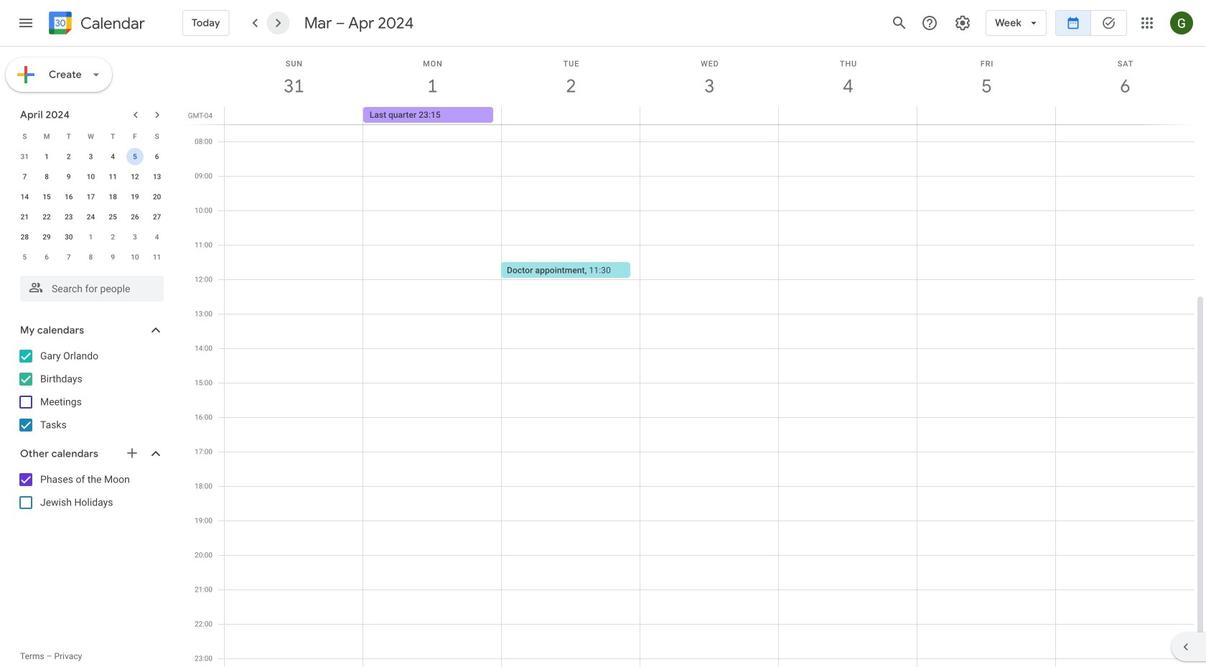 Task type: locate. For each thing, give the bounding box(es) containing it.
21 element
[[16, 208, 33, 225]]

6 element
[[148, 148, 166, 165]]

may 2 element
[[104, 228, 122, 246]]

24 element
[[82, 208, 99, 225]]

cell inside april 2024 grid
[[124, 147, 146, 167]]

23 element
[[60, 208, 77, 225]]

heading
[[78, 15, 145, 32]]

my calendars list
[[3, 345, 178, 437]]

sunday, march 31 element
[[225, 47, 363, 107]]

grid
[[184, 47, 1206, 667]]

march 31 element
[[16, 148, 33, 165]]

may 1 element
[[82, 228, 99, 246]]

3 element
[[82, 148, 99, 165]]

7 element
[[16, 168, 33, 185]]

thursday, april 4 element
[[779, 47, 918, 107]]

5 element
[[126, 148, 144, 165]]

19 element
[[126, 188, 144, 205]]

30 element
[[60, 228, 77, 246]]

8 element
[[38, 168, 55, 185]]

20 element
[[148, 188, 166, 205]]

cell
[[225, 107, 363, 124], [502, 107, 640, 124], [640, 107, 779, 124], [779, 107, 917, 124], [917, 107, 1056, 124], [1056, 107, 1194, 124], [124, 147, 146, 167]]

may 9 element
[[104, 248, 122, 266]]

row group
[[14, 147, 168, 267]]

22 element
[[38, 208, 55, 225]]

row
[[218, 107, 1206, 124], [14, 126, 168, 147], [14, 147, 168, 167], [14, 167, 168, 187], [14, 187, 168, 207], [14, 207, 168, 227], [14, 227, 168, 247], [14, 247, 168, 267]]

10 element
[[82, 168, 99, 185]]

saturday, april 6 element
[[1056, 47, 1195, 107]]

26 element
[[126, 208, 144, 225]]

4 element
[[104, 148, 122, 165]]

monday, april 1 element
[[363, 47, 502, 107]]

may 5 element
[[16, 248, 33, 266]]

14 element
[[16, 188, 33, 205]]

friday, april 5 element
[[918, 47, 1056, 107]]

27 element
[[148, 208, 166, 225]]

may 7 element
[[60, 248, 77, 266]]

13 element
[[148, 168, 166, 185]]

None search field
[[0, 270, 178, 302]]



Task type: describe. For each thing, give the bounding box(es) containing it.
other calendars list
[[3, 468, 178, 514]]

settings menu image
[[954, 14, 972, 32]]

16 element
[[60, 188, 77, 205]]

17 element
[[82, 188, 99, 205]]

add other calendars image
[[125, 446, 139, 460]]

april 2024 grid
[[14, 126, 168, 267]]

may 3 element
[[126, 228, 144, 246]]

18 element
[[104, 188, 122, 205]]

9 element
[[60, 168, 77, 185]]

calendar element
[[46, 9, 145, 40]]

28 element
[[16, 228, 33, 246]]

may 10 element
[[126, 248, 144, 266]]

may 11 element
[[148, 248, 166, 266]]

wednesday, april 3 element
[[641, 47, 779, 107]]

15 element
[[38, 188, 55, 205]]

25 element
[[104, 208, 122, 225]]

may 4 element
[[148, 228, 166, 246]]

tuesday, april 2 element
[[502, 47, 641, 107]]

may 8 element
[[82, 248, 99, 266]]

2 element
[[60, 148, 77, 165]]

12 element
[[126, 168, 144, 185]]

29 element
[[38, 228, 55, 246]]

11 element
[[104, 168, 122, 185]]

may 6 element
[[38, 248, 55, 266]]

main drawer image
[[17, 14, 34, 32]]

1 element
[[38, 148, 55, 165]]

Search for people text field
[[29, 276, 155, 302]]

heading inside calendar element
[[78, 15, 145, 32]]



Task type: vqa. For each thing, say whether or not it's contained in the screenshot.
"6" element
yes



